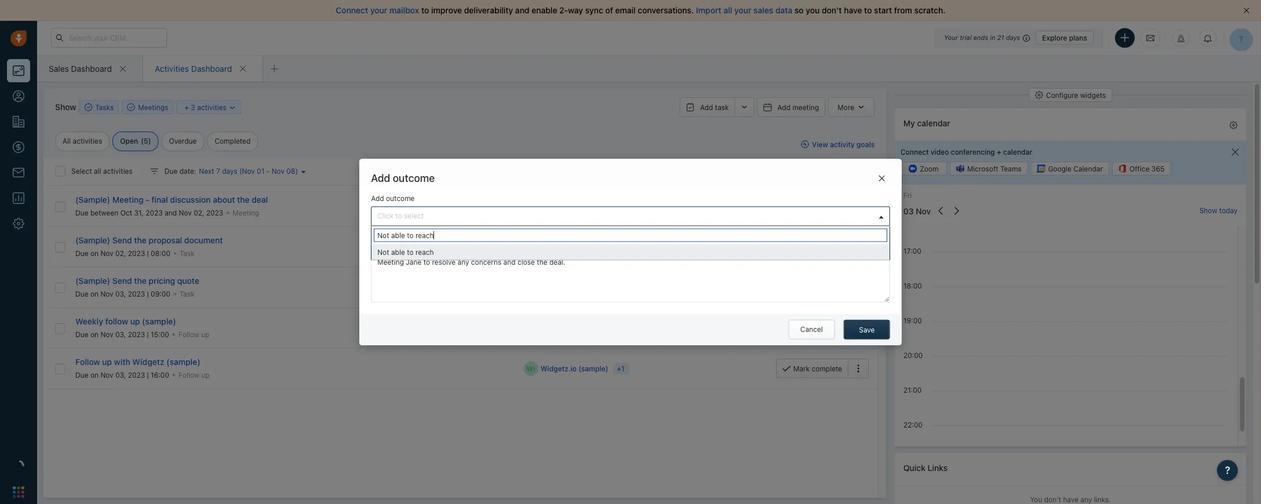 Task type: locate. For each thing, give the bounding box(es) containing it.
mark complete for document
[[794, 243, 843, 251]]

complete down cancel button
[[812, 365, 843, 373]]

1 vertical spatial 03,
[[115, 331, 126, 339]]

dashboard up + 3 activities link
[[191, 64, 232, 73]]

2 03, from the top
[[115, 331, 126, 339]]

the left pricing
[[134, 276, 147, 286]]

1 horizontal spatial show
[[1200, 207, 1218, 215]]

0 vertical spatial send
[[112, 236, 132, 245]]

0 horizontal spatial 02,
[[115, 250, 126, 258]]

widgetz.io (sample) link for follow up with widgetz (sample)
[[541, 364, 609, 374]]

nov down follow
[[101, 331, 113, 339]]

(sample) up between
[[75, 195, 110, 204]]

03 nov
[[904, 207, 931, 216]]

connect up zoom button
[[901, 148, 929, 156]]

the up due on nov 02, 2023 | 08:00
[[134, 236, 147, 245]]

0 vertical spatial widgetz.io
[[540, 324, 576, 332]]

3 03, from the top
[[115, 371, 126, 379]]

| left 09:00
[[147, 290, 149, 298]]

0 horizontal spatial show
[[55, 102, 76, 112]]

2 jane from the top
[[540, 243, 556, 251]]

jane sampleton (sample) left the +2
[[540, 202, 626, 210]]

send up due on nov 03, 2023 | 09:00 on the bottom left of the page
[[112, 276, 132, 286]]

2 vertical spatial mark complete button
[[777, 359, 849, 379]]

follow right 15:00
[[178, 331, 199, 339]]

0 vertical spatial calendar
[[917, 119, 951, 128]]

nov right 03
[[916, 207, 931, 216]]

2 your from the left
[[735, 6, 752, 15]]

2 jane sampleton (sample) from the top
[[540, 243, 626, 251]]

0 vertical spatial mark
[[794, 243, 810, 251]]

all right import
[[724, 6, 733, 15]]

task for quote
[[180, 290, 195, 298]]

jane for (sample) send the proposal document
[[540, 243, 556, 251]]

0 vertical spatial +1
[[635, 243, 643, 251]]

1 mark complete from the top
[[794, 243, 843, 251]]

0 vertical spatial follow up
[[178, 331, 210, 339]]

1 vertical spatial jane sampleton (sample)
[[540, 243, 626, 251]]

0 horizontal spatial dashboard
[[71, 64, 112, 73]]

you
[[806, 6, 820, 15]]

0 horizontal spatial connect
[[336, 6, 368, 15]]

2023 down the "about"
[[206, 209, 223, 217]]

1 horizontal spatial connect
[[901, 148, 929, 156]]

days
[[1007, 34, 1021, 41], [222, 167, 237, 175]]

+ up microsoft teams
[[997, 148, 1002, 156]]

1 vertical spatial activities
[[73, 137, 102, 145]]

mark complete left save button
[[794, 324, 843, 332]]

follow up right 16:00 at the left bottom of the page
[[179, 371, 210, 379]]

view
[[812, 140, 829, 148]]

1 vertical spatial the
[[134, 236, 147, 245]]

and down (sample) meeting - final discussion about the deal link on the left top
[[165, 209, 177, 217]]

0 horizontal spatial -
[[146, 195, 149, 204]]

connect left mailbox
[[336, 6, 368, 15]]

2 dashboard from the left
[[191, 64, 232, 73]]

0 vertical spatial don't
[[822, 6, 842, 15]]

2023 down "follow up with widgetz (sample)" 'link'
[[128, 371, 145, 379]]

your left sales
[[735, 6, 752, 15]]

on down weekly
[[90, 331, 99, 339]]

1 jane from the top
[[540, 202, 556, 210]]

mark complete down cancel button
[[794, 365, 843, 373]]

add
[[700, 103, 714, 111], [778, 103, 791, 111], [371, 172, 390, 184], [371, 195, 384, 203], [799, 202, 812, 210]]

to inside 'option'
[[407, 248, 414, 256]]

send for proposal
[[112, 236, 132, 245]]

due for follow up with widgetz (sample)
[[75, 371, 88, 379]]

add outcome
[[371, 172, 435, 184], [371, 195, 415, 203], [799, 202, 843, 210]]

| left 16:00 at the left bottom of the page
[[147, 371, 149, 379]]

+ left 3 on the left top of the page
[[185, 103, 189, 112]]

send for pricing
[[112, 276, 132, 286]]

follow left with
[[75, 357, 100, 367]]

2023 down weekly follow up (sample) link
[[128, 331, 145, 339]]

2 send from the top
[[112, 276, 132, 286]]

connect for connect your mailbox to improve deliverability and enable 2-way sync of email conversations. import all your sales data so you don't have to start from scratch.
[[336, 6, 368, 15]]

show up all
[[55, 102, 76, 112]]

calendar
[[917, 119, 951, 128], [1004, 148, 1033, 156]]

google calendar
[[1049, 165, 1103, 173]]

0 vertical spatial widgetz.io (sample) link
[[540, 323, 609, 333]]

- left the final
[[146, 195, 149, 204]]

weekly
[[75, 317, 103, 326]]

jane sampleton (sample) link
[[540, 201, 626, 211], [540, 242, 626, 252]]

have left start
[[844, 6, 863, 15]]

not able to reach list box
[[372, 244, 890, 260]]

nov down "follow up with widgetz (sample)" 'link'
[[101, 371, 113, 379]]

up left with
[[102, 357, 112, 367]]

widgetz.io for follow up with widgetz (sample)
[[541, 365, 577, 373]]

widgetz.io
[[540, 324, 576, 332], [541, 365, 577, 373]]

activities right all
[[73, 137, 102, 145]]

( left the 01
[[239, 167, 242, 175]]

2 on from the top
[[90, 290, 99, 298]]

2 sampleton from the top
[[558, 243, 594, 251]]

overdue
[[169, 137, 197, 145]]

links.
[[1094, 496, 1111, 504]]

1 mark complete button from the top
[[777, 237, 849, 257]]

show inside show today link
[[1200, 207, 1218, 215]]

None search field
[[374, 229, 888, 242]]

| for pricing
[[147, 290, 149, 298]]

0 vertical spatial task
[[180, 250, 195, 258]]

1 task from the top
[[180, 250, 195, 258]]

the left deal at the top left of the page
[[237, 195, 250, 204]]

show left today
[[1200, 207, 1218, 215]]

task for document
[[180, 250, 195, 258]]

02, down the discussion
[[194, 209, 204, 217]]

|
[[147, 250, 149, 258], [147, 290, 149, 298], [147, 331, 149, 339], [147, 371, 149, 379]]

add inside add task button
[[700, 103, 714, 111]]

on
[[90, 250, 99, 258], [90, 290, 99, 298], [90, 331, 99, 339], [90, 371, 99, 379]]

365
[[1152, 165, 1165, 173]]

1 dashboard from the left
[[71, 64, 112, 73]]

0 vertical spatial widgetz.io (sample)
[[540, 324, 608, 332]]

due between oct 31, 2023 and nov 02, 2023
[[75, 209, 223, 217]]

links
[[928, 464, 948, 473]]

| for proposal
[[147, 250, 149, 258]]

2 | from the top
[[147, 290, 149, 298]]

09:00
[[151, 290, 170, 298]]

2 horizontal spatial activities
[[197, 103, 227, 112]]

0 vertical spatial mark complete button
[[777, 237, 849, 257]]

1 horizontal spatial meeting
[[233, 209, 259, 217]]

1 (sample) from the top
[[75, 195, 110, 204]]

add outcome button
[[782, 196, 849, 216]]

(sample) down between
[[75, 236, 110, 245]]

1 vertical spatial have
[[1064, 496, 1079, 504]]

due for weekly follow up (sample)
[[75, 331, 88, 339]]

follow up for follow up with widgetz (sample)
[[179, 371, 210, 379]]

1 horizontal spatial your
[[735, 6, 752, 15]]

1 follow up from the top
[[178, 331, 210, 339]]

2 vertical spatial mark complete
[[794, 365, 843, 373]]

complete down the add outcome button
[[812, 243, 843, 251]]

add outcome dialog
[[360, 159, 902, 345]]

jane sampleton (sample) link down the click to select dropdown button at the top of page
[[540, 242, 626, 252]]

3 | from the top
[[147, 331, 149, 339]]

click to select
[[378, 212, 424, 220]]

jane sampleton (sample) link left the +2
[[540, 201, 626, 211]]

0 horizontal spatial don't
[[822, 6, 842, 15]]

1 vertical spatial sampleton
[[558, 243, 594, 251]]

follow up right 15:00
[[178, 331, 210, 339]]

0 vertical spatial jane
[[540, 202, 556, 210]]

complete for (sample)
[[812, 365, 843, 373]]

0 vertical spatial (sample)
[[75, 195, 110, 204]]

the
[[237, 195, 250, 204], [134, 236, 147, 245], [134, 276, 147, 286]]

1 vertical spatial connect
[[901, 148, 929, 156]]

dashboard for sales dashboard
[[71, 64, 112, 73]]

2 task from the top
[[180, 290, 195, 298]]

scratch.
[[915, 6, 946, 15]]

) right the 01
[[295, 167, 298, 175]]

trial
[[961, 34, 972, 41]]

+1 for (sample)
[[617, 365, 625, 373]]

0 vertical spatial +
[[185, 103, 189, 112]]

0 vertical spatial jane sampleton (sample) link
[[540, 201, 626, 211]]

on up weekly
[[90, 290, 99, 298]]

send up due on nov 02, 2023 | 08:00
[[112, 236, 132, 245]]

follow up for weekly follow up (sample)
[[178, 331, 210, 339]]

all right select
[[94, 167, 101, 175]]

1 vertical spatial days
[[222, 167, 237, 175]]

your
[[371, 6, 388, 15], [735, 6, 752, 15]]

0 horizontal spatial all
[[94, 167, 101, 175]]

due for (sample) send the pricing quote
[[75, 290, 88, 298]]

2023 down (sample) send the pricing quote link
[[128, 290, 145, 298]]

1 vertical spatial widgetz.io (sample)
[[541, 365, 609, 373]]

-
[[267, 167, 270, 175], [146, 195, 149, 204]]

2 follow up from the top
[[179, 371, 210, 379]]

mark complete button for document
[[777, 237, 849, 257]]

4 | from the top
[[147, 371, 149, 379]]

0 vertical spatial )
[[148, 137, 151, 145]]

- right the 01
[[267, 167, 270, 175]]

mark complete button for (sample)
[[777, 359, 849, 379]]

1 vertical spatial complete
[[812, 324, 843, 332]]

2 vertical spatial follow
[[179, 371, 200, 379]]

3 mark complete button from the top
[[777, 359, 849, 379]]

pricing
[[149, 276, 175, 286]]

widgetz
[[132, 357, 164, 367]]

activities inside button
[[197, 103, 227, 112]]

1 vertical spatial mark
[[794, 324, 810, 332]]

(sample) for (sample) send the pricing quote
[[75, 276, 110, 286]]

1 horizontal spatial 02,
[[194, 209, 204, 217]]

video
[[931, 148, 949, 156]]

nov up follow
[[101, 290, 113, 298]]

3 on from the top
[[90, 331, 99, 339]]

2023 for (sample)
[[128, 331, 145, 339]]

2023 down (sample) send the proposal document
[[128, 250, 145, 258]]

dashboard right the sales
[[71, 64, 112, 73]]

1 sampleton from the top
[[558, 202, 594, 210]]

days right the 21
[[1007, 34, 1021, 41]]

1 vertical spatial (sample)
[[75, 236, 110, 245]]

03, down with
[[115, 371, 126, 379]]

02, down (sample) send the proposal document link on the left top
[[115, 250, 126, 258]]

widgetz.io (sample)
[[540, 324, 608, 332], [541, 365, 609, 373]]

2023 down the final
[[146, 209, 163, 217]]

email
[[616, 6, 636, 15]]

2 vertical spatial 03,
[[115, 371, 126, 379]]

0 vertical spatial (
[[141, 137, 144, 145]]

office 365
[[1130, 165, 1165, 173]]

2023 for widgetz
[[128, 371, 145, 379]]

2023 for final
[[146, 209, 163, 217]]

21
[[998, 34, 1005, 41]]

2 jane sampleton (sample) link from the top
[[540, 242, 626, 252]]

1 vertical spatial and
[[165, 209, 177, 217]]

zoom
[[920, 165, 939, 173]]

show today link
[[1200, 206, 1238, 217]]

0 vertical spatial 03,
[[115, 290, 126, 298]]

so
[[795, 6, 804, 15]]

sampleton
[[558, 202, 594, 210], [558, 243, 594, 251]]

and left enable at the top
[[515, 6, 530, 15]]

0 vertical spatial days
[[1007, 34, 1021, 41]]

mark complete button down the add outcome button
[[777, 237, 849, 257]]

1 vertical spatial show
[[1200, 207, 1218, 215]]

1 horizontal spatial days
[[1007, 34, 1021, 41]]

1 horizontal spatial )
[[295, 167, 298, 175]]

3 complete from the top
[[812, 365, 843, 373]]

close image
[[1244, 8, 1250, 13]]

have left any
[[1064, 496, 1079, 504]]

0 horizontal spatial days
[[222, 167, 237, 175]]

nov down the discussion
[[179, 209, 192, 217]]

| left 15:00
[[147, 331, 149, 339]]

08
[[287, 167, 295, 175]]

0 horizontal spatial calendar
[[917, 119, 951, 128]]

about
[[213, 195, 235, 204]]

0 vertical spatial connect
[[336, 6, 368, 15]]

0 vertical spatial mark complete
[[794, 243, 843, 251]]

1 jane sampleton (sample) from the top
[[540, 202, 626, 210]]

and
[[515, 6, 530, 15], [165, 209, 177, 217]]

mark complete button left the save
[[777, 318, 849, 338]]

0 vertical spatial show
[[55, 102, 76, 112]]

(sample) up due on nov 03, 2023 | 09:00 on the bottom left of the page
[[75, 276, 110, 286]]

on for (sample) send the proposal document
[[90, 250, 99, 258]]

due date:
[[165, 167, 196, 175]]

| left 08:00
[[147, 250, 149, 258]]

complete left save button
[[812, 324, 843, 332]]

) right open
[[148, 137, 151, 145]]

add inside add meeting button
[[778, 103, 791, 111]]

1 horizontal spatial -
[[267, 167, 270, 175]]

3 mark complete from the top
[[794, 365, 843, 373]]

show for show
[[55, 102, 76, 112]]

jane sampleton (sample)
[[540, 202, 626, 210], [540, 243, 626, 251]]

cancel button
[[789, 320, 835, 340]]

activities down open
[[103, 167, 133, 175]]

up right 15:00
[[201, 331, 210, 339]]

days right 7
[[222, 167, 237, 175]]

mark complete button down cancel button
[[777, 359, 849, 379]]

all
[[724, 6, 733, 15], [94, 167, 101, 175]]

4 on from the top
[[90, 371, 99, 379]]

sampleton for (sample) send the proposal document
[[558, 243, 594, 251]]

connect for connect video conferencing + calendar
[[901, 148, 929, 156]]

3 mark from the top
[[794, 365, 810, 373]]

+
[[185, 103, 189, 112], [997, 148, 1002, 156]]

don't
[[822, 6, 842, 15], [1045, 496, 1062, 504]]

able
[[391, 248, 405, 256]]

activities dashboard
[[155, 64, 232, 73]]

on down between
[[90, 250, 99, 258]]

1 vertical spatial widgetz.io (sample) link
[[541, 364, 609, 374]]

0 horizontal spatial meeting
[[112, 195, 144, 204]]

03, for up
[[115, 371, 126, 379]]

1 horizontal spatial (
[[239, 167, 242, 175]]

microsoft teams
[[968, 165, 1022, 173]]

fri
[[904, 192, 912, 200]]

1 03, from the top
[[115, 290, 126, 298]]

+ 3 activities link
[[185, 102, 237, 113]]

to right able
[[407, 248, 414, 256]]

1 vertical spatial 02,
[[115, 250, 126, 258]]

1 send from the top
[[112, 236, 132, 245]]

2 vertical spatial complete
[[812, 365, 843, 373]]

jane sampleton (sample) down the click to select dropdown button at the top of page
[[540, 243, 626, 251]]

follow right 16:00 at the left bottom of the page
[[179, 371, 200, 379]]

up right 16:00 at the left bottom of the page
[[202, 371, 210, 379]]

freshworks switcher image
[[13, 487, 24, 498]]

0 vertical spatial complete
[[812, 243, 843, 251]]

1 on from the top
[[90, 250, 99, 258]]

2 vertical spatial mark
[[794, 365, 810, 373]]

more button
[[829, 97, 875, 117], [829, 97, 875, 117]]

2 vertical spatial the
[[134, 276, 147, 286]]

configure
[[1046, 91, 1079, 99]]

2 (sample) from the top
[[75, 236, 110, 245]]

0 vertical spatial and
[[515, 6, 530, 15]]

email image
[[1147, 33, 1155, 43]]

nov down between
[[101, 250, 113, 258]]

view activity goals
[[812, 140, 875, 148]]

calendar right my
[[917, 119, 951, 128]]

outcome
[[393, 172, 435, 184], [386, 195, 415, 203], [814, 202, 843, 210]]

0 vertical spatial follow
[[178, 331, 199, 339]]

on down "follow up with widgetz (sample)" 'link'
[[90, 371, 99, 379]]

follow for weekly follow up (sample)
[[178, 331, 199, 339]]

task down document on the left top of the page
[[180, 250, 195, 258]]

dashboard
[[71, 64, 112, 73], [191, 64, 232, 73]]

1 vertical spatial jane sampleton (sample) link
[[540, 242, 626, 252]]

mark for document
[[794, 243, 810, 251]]

(sample) for (sample) send the proposal document
[[75, 236, 110, 245]]

1 vertical spatial mark complete
[[794, 324, 843, 332]]

mark complete down the add outcome button
[[794, 243, 843, 251]]

follow up
[[178, 331, 210, 339], [179, 371, 210, 379]]

add inside the add outcome button
[[799, 202, 812, 210]]

1 mark from the top
[[794, 243, 810, 251]]

conferencing
[[951, 148, 995, 156]]

your trial ends in 21 days
[[945, 34, 1021, 41]]

task down quote
[[180, 290, 195, 298]]

meeting down deal at the top left of the page
[[233, 209, 259, 217]]

1 vertical spatial (
[[239, 167, 242, 175]]

configure widgets button
[[1029, 88, 1113, 102]]

1 jane sampleton (sample) link from the top
[[540, 201, 626, 211]]

jane sampleton (sample) for (sample) meeting - final discussion about the deal
[[540, 202, 626, 210]]

click
[[378, 212, 394, 220]]

quick
[[904, 464, 926, 473]]

1 vertical spatial jane
[[540, 243, 556, 251]]

your left mailbox
[[371, 6, 388, 15]]

add for the add outcome button
[[799, 202, 812, 210]]

on for (sample) send the pricing quote
[[90, 290, 99, 298]]

1 | from the top
[[147, 250, 149, 258]]

03, down (sample) send the pricing quote
[[115, 290, 126, 298]]

show
[[55, 102, 76, 112], [1200, 207, 1218, 215]]

1 horizontal spatial +
[[997, 148, 1002, 156]]

0 horizontal spatial +
[[185, 103, 189, 112]]

on for weekly follow up (sample)
[[90, 331, 99, 339]]

0 vertical spatial all
[[724, 6, 733, 15]]

3 (sample) from the top
[[75, 276, 110, 286]]

on for follow up with widgetz (sample)
[[90, 371, 99, 379]]

02,
[[194, 209, 204, 217], [115, 250, 126, 258]]

plans
[[1070, 34, 1088, 42]]

1 vertical spatial don't
[[1045, 496, 1062, 504]]

03, down follow
[[115, 331, 126, 339]]

1 vertical spatial send
[[112, 276, 132, 286]]

0 horizontal spatial have
[[844, 6, 863, 15]]

to right click in the top of the page
[[396, 212, 402, 220]]

activities for all
[[103, 167, 133, 175]]

2 vertical spatial activities
[[103, 167, 133, 175]]

up right follow
[[130, 317, 140, 326]]

(sample) for (sample) meeting - final discussion about the deal
[[75, 195, 110, 204]]

add for add task button
[[700, 103, 714, 111]]

0 vertical spatial sampleton
[[558, 202, 594, 210]]

activities right 3 on the left top of the page
[[197, 103, 227, 112]]

any
[[1081, 496, 1092, 504]]

1 vertical spatial widgetz.io
[[541, 365, 577, 373]]

due
[[165, 167, 178, 175], [75, 209, 88, 217], [75, 250, 88, 258], [75, 290, 88, 298], [75, 331, 88, 339], [75, 371, 88, 379]]

date:
[[180, 167, 196, 175]]

my
[[904, 119, 915, 128]]

0 horizontal spatial and
[[165, 209, 177, 217]]

task
[[180, 250, 195, 258], [180, 290, 195, 298]]

you don't have any links.
[[1030, 496, 1111, 504]]

( right open
[[141, 137, 144, 145]]

1 vertical spatial follow
[[75, 357, 100, 367]]

meeting up oct
[[112, 195, 144, 204]]

office
[[1130, 165, 1150, 173]]

1 vertical spatial mark complete button
[[777, 318, 849, 338]]

1 complete from the top
[[812, 243, 843, 251]]

19:00
[[904, 317, 922, 325]]

0 horizontal spatial your
[[371, 6, 388, 15]]

(
[[141, 137, 144, 145], [239, 167, 242, 175]]

next 7 days ( nov 01 - nov 08 )
[[199, 167, 298, 175]]

0 vertical spatial 02,
[[194, 209, 204, 217]]

outcome inside button
[[814, 202, 843, 210]]

calendar up the teams at the right
[[1004, 148, 1033, 156]]



Task type: describe. For each thing, give the bounding box(es) containing it.
reach
[[416, 248, 434, 256]]

20:00
[[904, 352, 923, 360]]

explore
[[1043, 34, 1068, 42]]

1 horizontal spatial and
[[515, 6, 530, 15]]

2023 for proposal
[[128, 250, 145, 258]]

08:00
[[151, 250, 170, 258]]

18:00
[[904, 282, 922, 290]]

proposal
[[149, 236, 182, 245]]

conversations.
[[638, 6, 694, 15]]

between
[[90, 209, 118, 217]]

calendar
[[1074, 165, 1103, 173]]

| for widgetz
[[147, 371, 149, 379]]

1 vertical spatial +1
[[617, 324, 625, 332]]

all activities
[[63, 137, 102, 145]]

sales
[[49, 64, 69, 73]]

explore plans link
[[1036, 31, 1094, 45]]

0 vertical spatial the
[[237, 195, 250, 204]]

activities for 3
[[197, 103, 227, 112]]

to left start
[[865, 6, 872, 15]]

22:00
[[904, 421, 923, 430]]

16:00
[[151, 371, 169, 379]]

03, for send
[[115, 290, 126, 298]]

mark complete for (sample)
[[794, 365, 843, 373]]

add meeting button
[[758, 97, 826, 117]]

deal
[[252, 195, 268, 204]]

1 vertical spatial meeting
[[233, 209, 259, 217]]

0 vertical spatial have
[[844, 6, 863, 15]]

quick links
[[904, 464, 948, 473]]

0 vertical spatial meeting
[[112, 195, 144, 204]]

down image
[[229, 104, 237, 112]]

discussion
[[170, 195, 211, 204]]

enable
[[532, 6, 558, 15]]

2 mark complete button from the top
[[777, 318, 849, 338]]

jane sampleton (sample) link for (sample) meeting - final discussion about the deal
[[540, 201, 626, 211]]

0 vertical spatial -
[[267, 167, 270, 175]]

way
[[568, 6, 583, 15]]

17:00
[[904, 247, 922, 256]]

2 complete from the top
[[812, 324, 843, 332]]

+ 3 activities button
[[176, 100, 242, 114]]

microsoft
[[968, 165, 999, 173]]

open
[[120, 137, 138, 145]]

widgetz.io (sample) for follow up with widgetz (sample)
[[541, 365, 609, 373]]

not
[[378, 248, 389, 256]]

+2
[[635, 202, 644, 210]]

| for (sample)
[[147, 331, 149, 339]]

nov left the 01
[[242, 167, 255, 175]]

due for (sample) send the proposal document
[[75, 250, 88, 258]]

the for document
[[134, 236, 147, 245]]

add for add meeting button
[[778, 103, 791, 111]]

all
[[63, 137, 71, 145]]

1 horizontal spatial don't
[[1045, 496, 1062, 504]]

0 horizontal spatial )
[[148, 137, 151, 145]]

15:00
[[151, 331, 169, 339]]

nov left 08
[[272, 167, 285, 175]]

task
[[715, 103, 729, 111]]

jane sampleton (sample) link for (sample) send the proposal document
[[540, 242, 626, 252]]

open ( 5 )
[[120, 137, 151, 145]]

widgets
[[1081, 91, 1106, 99]]

view activity goals link
[[801, 139, 875, 149]]

your
[[945, 34, 959, 41]]

2023 for pricing
[[128, 290, 145, 298]]

2 mark complete from the top
[[794, 324, 843, 332]]

(sample) meeting - final discussion about the deal link
[[75, 195, 268, 204]]

add outcome inside button
[[799, 202, 843, 210]]

jane sampleton (sample) for (sample) send the proposal document
[[540, 243, 626, 251]]

to inside dropdown button
[[396, 212, 402, 220]]

teams
[[1001, 165, 1022, 173]]

zoom button
[[901, 162, 947, 176]]

explore plans
[[1043, 34, 1088, 42]]

03, for follow
[[115, 331, 126, 339]]

add task button
[[680, 97, 735, 117]]

01
[[257, 167, 265, 175]]

not able to reach option
[[372, 244, 890, 260]]

03
[[904, 207, 914, 216]]

activities
[[155, 64, 189, 73]]

1 horizontal spatial all
[[724, 6, 733, 15]]

start
[[875, 6, 893, 15]]

due on nov 03, 2023 | 09:00
[[75, 290, 170, 298]]

completed
[[215, 137, 251, 145]]

(sample) meeting - final discussion about the deal
[[75, 195, 268, 204]]

office 365 button
[[1113, 162, 1171, 176]]

complete for document
[[812, 243, 843, 251]]

+ inside button
[[185, 103, 189, 112]]

connect your mailbox link
[[336, 6, 422, 15]]

mark for (sample)
[[794, 365, 810, 373]]

next
[[199, 167, 214, 175]]

my calendar
[[904, 119, 951, 128]]

2 mark from the top
[[794, 324, 810, 332]]

google
[[1049, 165, 1072, 173]]

due for (sample) meeting - final discussion about the deal
[[75, 209, 88, 217]]

from
[[895, 6, 913, 15]]

final
[[152, 195, 168, 204]]

3
[[191, 103, 195, 112]]

follow
[[105, 317, 128, 326]]

to right mailbox
[[422, 6, 429, 15]]

2-
[[560, 6, 568, 15]]

more
[[838, 103, 855, 111]]

dashboard for activities dashboard
[[191, 64, 232, 73]]

follow up with widgetz (sample)
[[75, 357, 200, 367]]

+ 3 activities
[[185, 103, 227, 112]]

5
[[144, 137, 148, 145]]

follow for follow up with widgetz (sample)
[[179, 371, 200, 379]]

+1 for document
[[635, 243, 643, 251]]

data
[[776, 6, 793, 15]]

widgetz.io (sample) link for weekly follow up (sample)
[[540, 323, 609, 333]]

show for show today
[[1200, 207, 1218, 215]]

improve
[[431, 6, 462, 15]]

sampleton for (sample) meeting - final discussion about the deal
[[558, 202, 594, 210]]

21:00
[[904, 387, 922, 395]]

description
[[371, 239, 409, 247]]

configure widgets
[[1046, 91, 1106, 99]]

Add details for quick context... text field
[[371, 254, 891, 303]]

select
[[404, 212, 424, 220]]

1 vertical spatial +
[[997, 148, 1002, 156]]

deliverability
[[464, 6, 513, 15]]

show today
[[1200, 207, 1238, 215]]

activity
[[831, 140, 855, 148]]

save
[[860, 326, 875, 334]]

Search your CRM... text field
[[51, 28, 167, 48]]

7
[[216, 167, 220, 175]]

oct
[[120, 209, 132, 217]]

today
[[1220, 207, 1238, 215]]

1 your from the left
[[371, 6, 388, 15]]

widgetz.io for weekly follow up (sample)
[[540, 324, 576, 332]]

sales
[[754, 6, 774, 15]]

1 vertical spatial -
[[146, 195, 149, 204]]

google calendar button
[[1031, 162, 1110, 176]]

follow up with widgetz (sample) link
[[75, 357, 200, 367]]

ends
[[974, 34, 989, 41]]

the for quote
[[134, 276, 147, 286]]

(sample) send the proposal document link
[[75, 236, 223, 245]]

0 horizontal spatial activities
[[73, 137, 102, 145]]

with
[[114, 357, 130, 367]]

tasks
[[95, 103, 114, 111]]

select all activities
[[71, 167, 133, 175]]

1 horizontal spatial calendar
[[1004, 148, 1033, 156]]

widgetz.io (sample) for weekly follow up (sample)
[[540, 324, 608, 332]]

jane for (sample) meeting - final discussion about the deal
[[540, 202, 556, 210]]

add meeting
[[778, 103, 820, 111]]

document
[[184, 236, 223, 245]]

due on nov 03, 2023 | 15:00
[[75, 331, 169, 339]]

1 vertical spatial )
[[295, 167, 298, 175]]



Task type: vqa. For each thing, say whether or not it's contained in the screenshot.
+ 3 ACTIVITIES button
yes



